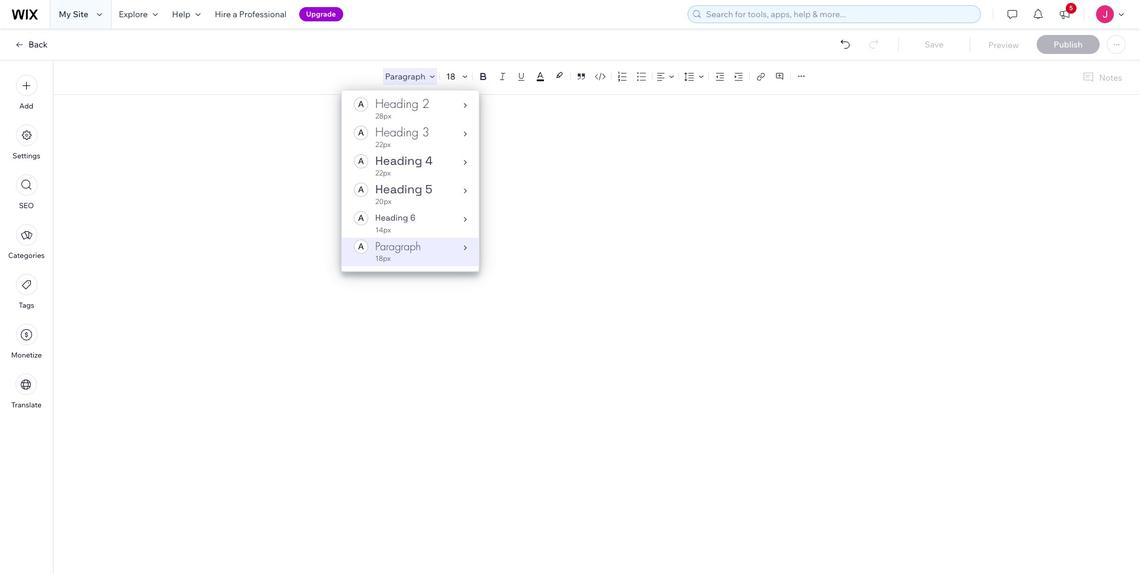 Task type: locate. For each thing, give the bounding box(es) containing it.
site
[[73, 9, 88, 20]]

1 horizontal spatial 5
[[1069, 4, 1073, 12]]

1 09 icons / 05 xlarge48 / 07 arrow / 01 arrow right image from the top
[[464, 103, 467, 108]]

add button
[[16, 75, 37, 110]]

translate
[[11, 401, 42, 410]]

2
[[422, 96, 430, 112]]

heading 3
[[375, 125, 430, 140]]

1 horizontal spatial test
[[413, 146, 427, 160]]

22px for heading 3
[[375, 140, 391, 149]]

categories
[[8, 251, 45, 260]]

2 22px from the top
[[375, 169, 391, 178]]

heading up heading 6
[[375, 182, 422, 197]]

4 heading from the top
[[375, 182, 422, 197]]

seo
[[19, 201, 34, 210]]

5
[[1069, 4, 1073, 12], [425, 182, 432, 197]]

paragraph up 18px
[[375, 240, 421, 254]]

2 group image from the top
[[354, 183, 368, 197]]

2 heading from the top
[[375, 125, 418, 140]]

2 horizontal spatial test
[[430, 146, 444, 160]]

0 vertical spatial group image
[[354, 97, 368, 111]]

heading down 28px
[[375, 125, 418, 140]]

settings button
[[13, 125, 40, 160]]

5 09 icons / 05 xlarge48 / 07 arrow / 01 arrow right image from the top
[[464, 217, 467, 222]]

20px
[[375, 197, 391, 206]]

5 inside button
[[1069, 4, 1073, 12]]

09 icons / 05 xlarge48 / 07 arrow / 01 arrow right image for 3
[[464, 132, 467, 137]]

0 horizontal spatial test
[[395, 146, 409, 160]]

09 icons / 05 xlarge48 / 07 arrow / 01 arrow right image for 2
[[464, 103, 467, 108]]

my site
[[59, 9, 88, 20]]

14px
[[375, 226, 391, 235]]

0 vertical spatial paragraph
[[385, 71, 425, 82]]

test down 3
[[413, 146, 427, 160]]

group image for heading 3
[[354, 126, 368, 140]]

0 horizontal spatial 5
[[425, 182, 432, 197]]

3 group image from the top
[[354, 211, 368, 225]]

2 group image from the top
[[354, 154, 368, 168]]

help button
[[165, 0, 208, 29]]

heading up 14px
[[375, 213, 408, 223]]

professional
[[239, 9, 287, 20]]

22px down test
[[375, 169, 391, 178]]

group image for heading 6
[[354, 211, 368, 225]]

2 test from the left
[[413, 146, 427, 160]]

3 09 icons / 05 xlarge48 / 07 arrow / 01 arrow right image from the top
[[464, 160, 467, 165]]

test test test test testx
[[377, 146, 466, 160]]

translate button
[[11, 374, 42, 410]]

09 icons / 05 xlarge48 / 07 arrow / 01 arrow right image
[[464, 103, 467, 108], [464, 132, 467, 137], [464, 160, 467, 165], [464, 189, 467, 194], [464, 217, 467, 222], [464, 246, 467, 251]]

group image
[[354, 126, 368, 140], [354, 183, 368, 197], [354, 211, 368, 225], [354, 240, 368, 254]]

22px up heading 4
[[375, 140, 391, 149]]

test left testx at the top left
[[430, 146, 444, 160]]

group image for heading 5
[[354, 183, 368, 197]]

testx
[[447, 146, 466, 160]]

1 vertical spatial group image
[[354, 154, 368, 168]]

my
[[59, 9, 71, 20]]

test right test
[[395, 146, 409, 160]]

tags
[[19, 301, 34, 310]]

group image left heading 2 at the left top of the page
[[354, 97, 368, 111]]

6 09 icons / 05 xlarge48 / 07 arrow / 01 arrow right image from the top
[[464, 246, 467, 251]]

3 test from the left
[[430, 146, 444, 160]]

heading down heading 3
[[375, 153, 422, 169]]

help
[[172, 9, 190, 20]]

upgrade button
[[299, 7, 343, 21]]

paragraph inside button
[[385, 71, 425, 82]]

1 group image from the top
[[354, 97, 368, 111]]

paragraph up heading 2 at the left top of the page
[[385, 71, 425, 82]]

seo button
[[16, 175, 37, 210]]

2 09 icons / 05 xlarge48 / 07 arrow / 01 arrow right image from the top
[[464, 132, 467, 137]]

1 group image from the top
[[354, 126, 368, 140]]

menu
[[0, 68, 53, 417]]

4 group image from the top
[[354, 240, 368, 254]]

22px
[[375, 140, 391, 149], [375, 169, 391, 178]]

heading
[[375, 96, 418, 112], [375, 125, 418, 140], [375, 153, 422, 169], [375, 182, 422, 197], [375, 213, 408, 223]]

1 vertical spatial 22px
[[375, 169, 391, 178]]

test
[[395, 146, 409, 160], [413, 146, 427, 160], [430, 146, 444, 160]]

group image left test
[[354, 154, 368, 168]]

hire
[[215, 9, 231, 20]]

1 22px from the top
[[375, 140, 391, 149]]

0 vertical spatial 22px
[[375, 140, 391, 149]]

1 heading from the top
[[375, 96, 418, 112]]

4 09 icons / 05 xlarge48 / 07 arrow / 01 arrow right image from the top
[[464, 189, 467, 194]]

paragraph
[[385, 71, 425, 82], [375, 240, 421, 254]]

0 vertical spatial 5
[[1069, 4, 1073, 12]]

5 heading from the top
[[375, 213, 408, 223]]

group image
[[354, 97, 368, 111], [354, 154, 368, 168]]

notes
[[1099, 72, 1122, 83]]

hire a professional
[[215, 9, 287, 20]]

3 heading from the top
[[375, 153, 422, 169]]

heading left 2
[[375, 96, 418, 112]]

28px
[[375, 112, 391, 121]]

monetize button
[[11, 324, 42, 360]]



Task type: describe. For each thing, give the bounding box(es) containing it.
Search for tools, apps, help & more... field
[[702, 6, 977, 23]]

group image for heading 4
[[354, 154, 368, 168]]

Add a Catchy Title text field
[[377, 110, 803, 132]]

Font Size field
[[445, 71, 458, 83]]

upgrade
[[306, 10, 336, 18]]

22px for heading 4
[[375, 169, 391, 178]]

09 icons / 05 xlarge48 / 07 arrow / 01 arrow right image for 4
[[464, 160, 467, 165]]

paragraph button
[[383, 68, 437, 85]]

heading 6
[[375, 213, 415, 223]]

group image for heading 2
[[354, 97, 368, 111]]

heading for heading 5
[[375, 182, 422, 197]]

settings
[[13, 151, 40, 160]]

back
[[29, 39, 48, 50]]

heading for heading 6
[[375, 213, 408, 223]]

1 vertical spatial 5
[[425, 182, 432, 197]]

18px
[[375, 254, 391, 263]]

tags button
[[16, 274, 37, 310]]

explore
[[119, 9, 148, 20]]

add
[[20, 102, 33, 110]]

a
[[233, 9, 237, 20]]

3
[[422, 125, 430, 140]]

heading for heading 2
[[375, 96, 418, 112]]

5 button
[[1052, 0, 1078, 29]]

heading 4
[[375, 153, 433, 169]]

monetize
[[11, 351, 42, 360]]

notes button
[[1078, 69, 1126, 86]]

back button
[[14, 39, 48, 50]]

heading for heading 3
[[375, 125, 418, 140]]

1 test from the left
[[395, 146, 409, 160]]

6
[[410, 213, 415, 223]]

hire a professional link
[[208, 0, 294, 29]]

group image for paragraph
[[354, 240, 368, 254]]

1 vertical spatial paragraph
[[375, 240, 421, 254]]

menu containing add
[[0, 68, 53, 417]]

heading 5
[[375, 182, 432, 197]]

test
[[377, 146, 392, 160]]

categories button
[[8, 224, 45, 260]]

heading 2
[[375, 96, 430, 112]]

09 icons / 05 xlarge48 / 07 arrow / 01 arrow right image for 5
[[464, 189, 467, 194]]

4
[[425, 153, 433, 169]]

09 icons / 05 xlarge48 / 07 arrow / 01 arrow right image for 6
[[464, 217, 467, 222]]

heading for heading 4
[[375, 153, 422, 169]]



Task type: vqa. For each thing, say whether or not it's contained in the screenshot.
14px
yes



